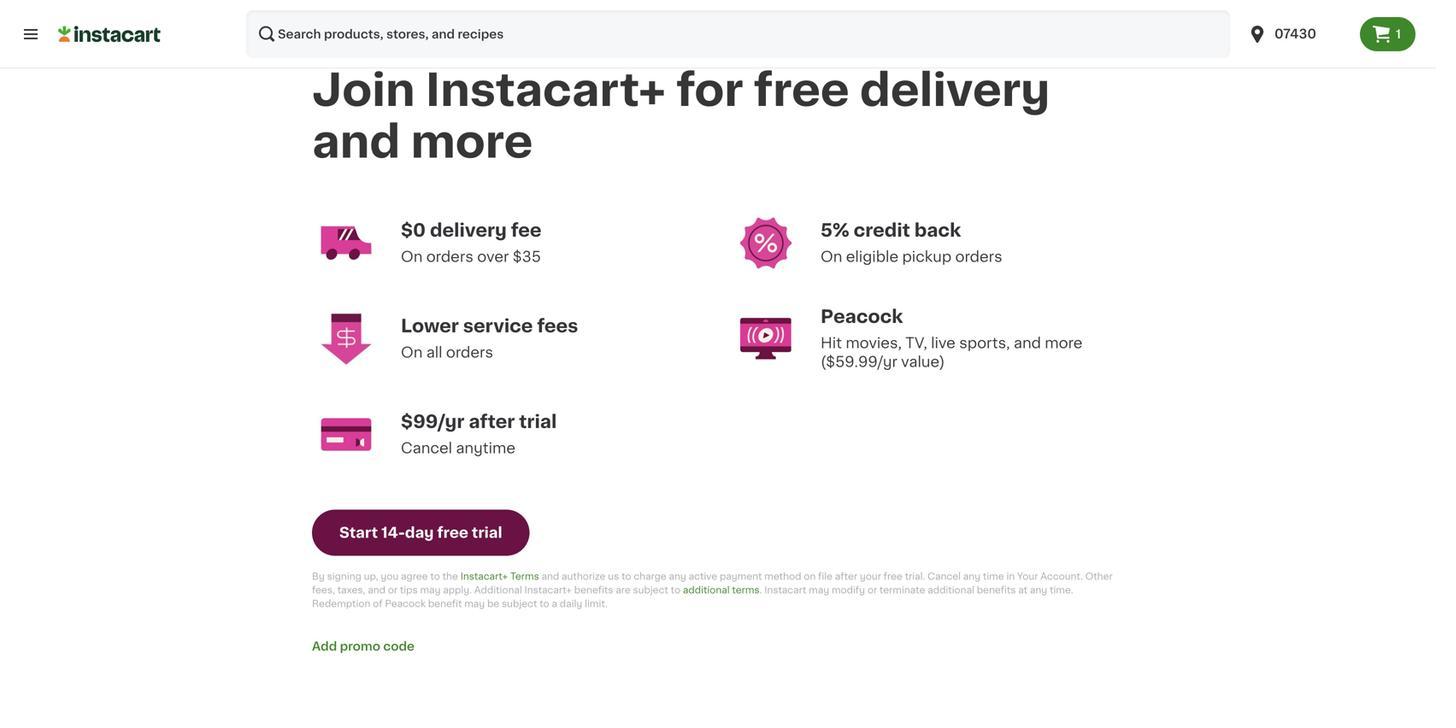 Task type: locate. For each thing, give the bounding box(es) containing it.
1 horizontal spatial cancel
[[928, 572, 961, 582]]

1 vertical spatial cancel
[[928, 572, 961, 582]]

free
[[754, 68, 850, 112], [437, 526, 469, 541], [884, 572, 903, 582]]

after up modify
[[835, 572, 858, 582]]

up,
[[364, 572, 379, 582]]

terminate
[[880, 586, 926, 595]]

2 horizontal spatial any
[[1031, 586, 1048, 595]]

0 vertical spatial more
[[411, 120, 533, 164]]

may down by signing up, you agree to the instacart+ terms
[[420, 586, 441, 595]]

1 button
[[1361, 17, 1416, 51]]

your
[[860, 572, 882, 582]]

start 14-day free trial button
[[312, 510, 530, 556]]

free inside join instacart+ for free delivery and more
[[754, 68, 850, 112]]

orders
[[427, 250, 474, 264], [956, 250, 1003, 264], [446, 346, 494, 360]]

add promo code button
[[312, 639, 415, 656]]

and inside join instacart+ for free delivery and more
[[312, 120, 401, 164]]

on down $0
[[401, 250, 423, 264]]

subject down additional
[[502, 600, 537, 609]]

pickup
[[903, 250, 952, 264]]

your
[[1018, 572, 1039, 582]]

instacart+
[[426, 68, 666, 112], [461, 572, 508, 582], [525, 586, 572, 595]]

us
[[608, 572, 620, 582]]

0 horizontal spatial after
[[469, 413, 515, 431]]

any left time
[[964, 572, 981, 582]]

1 horizontal spatial or
[[868, 586, 878, 595]]

free up terminate
[[884, 572, 903, 582]]

by
[[312, 572, 325, 582]]

subject
[[633, 586, 669, 595], [502, 600, 537, 609]]

instacart+ inside join instacart+ for free delivery and more
[[426, 68, 666, 112]]

1 vertical spatial free
[[437, 526, 469, 541]]

and down join
[[312, 120, 401, 164]]

0 vertical spatial delivery
[[860, 68, 1051, 112]]

are
[[616, 586, 631, 595]]

at
[[1019, 586, 1028, 595]]

add
[[312, 641, 337, 653]]

peacock down tips
[[385, 600, 426, 609]]

1 vertical spatial subject
[[502, 600, 537, 609]]

after
[[469, 413, 515, 431], [835, 572, 858, 582]]

on down 5%
[[821, 250, 843, 264]]

to left the
[[431, 572, 440, 582]]

additional terms link
[[683, 586, 760, 595]]

0 vertical spatial free
[[754, 68, 850, 112]]

2 or from the left
[[868, 586, 878, 595]]

1 vertical spatial more
[[1045, 336, 1083, 351]]

more
[[411, 120, 533, 164], [1045, 336, 1083, 351]]

for
[[677, 68, 744, 112]]

2 vertical spatial free
[[884, 572, 903, 582]]

1 or from the left
[[388, 586, 398, 595]]

more inside join instacart+ for free delivery and more
[[411, 120, 533, 164]]

1 horizontal spatial additional
[[928, 586, 975, 595]]

free for trial
[[437, 526, 469, 541]]

0 vertical spatial trial
[[519, 413, 557, 431]]

to left additional terms link
[[671, 586, 681, 595]]

to right us
[[622, 572, 632, 582]]

additional
[[683, 586, 730, 595], [928, 586, 975, 595]]

0 vertical spatial cancel
[[401, 441, 453, 456]]

you
[[381, 572, 399, 582]]

1 horizontal spatial any
[[964, 572, 981, 582]]

additional
[[475, 586, 522, 595]]

file
[[819, 572, 833, 582]]

be
[[487, 600, 500, 609]]

cancel inside and authorize us to charge any active payment method on file after your free trial. cancel any time in your account. other fees, taxes, and or tips may apply. additional instacart+ benefits are subject to
[[928, 572, 961, 582]]

1 horizontal spatial benefits
[[977, 586, 1016, 595]]

1 horizontal spatial peacock
[[821, 308, 904, 326]]

may inside redemption of peacock benefit may be subject to a daily limit.
[[465, 600, 485, 609]]

and right sports,
[[1014, 336, 1042, 351]]

2 horizontal spatial free
[[884, 572, 903, 582]]

0 horizontal spatial cancel
[[401, 441, 453, 456]]

1 vertical spatial after
[[835, 572, 858, 582]]

on all orders
[[401, 346, 494, 360]]

1 vertical spatial peacock
[[385, 600, 426, 609]]

1 horizontal spatial trial
[[519, 413, 557, 431]]

instacart
[[765, 586, 807, 595]]

cancel down $99/yr
[[401, 441, 453, 456]]

trial.
[[905, 572, 926, 582]]

1 horizontal spatial free
[[754, 68, 850, 112]]

time.
[[1050, 586, 1074, 595]]

0 horizontal spatial trial
[[472, 526, 503, 541]]

0 horizontal spatial more
[[411, 120, 533, 164]]

any
[[669, 572, 687, 582], [964, 572, 981, 582], [1031, 586, 1048, 595]]

lower
[[401, 317, 459, 335]]

0 horizontal spatial free
[[437, 526, 469, 541]]

0 horizontal spatial benefits
[[575, 586, 614, 595]]

subject down charge
[[633, 586, 669, 595]]

1 vertical spatial trial
[[472, 526, 503, 541]]

back
[[915, 222, 962, 240]]

benefits
[[575, 586, 614, 595], [977, 586, 1016, 595]]

1 horizontal spatial may
[[465, 600, 485, 609]]

cancel right trial.
[[928, 572, 961, 582]]

on
[[401, 250, 423, 264], [821, 250, 843, 264], [401, 346, 423, 360]]

the
[[443, 572, 458, 582]]

free right day
[[437, 526, 469, 541]]

None search field
[[246, 10, 1231, 58]]

benefits down time
[[977, 586, 1016, 595]]

over
[[477, 250, 509, 264]]

to
[[431, 572, 440, 582], [622, 572, 632, 582], [671, 586, 681, 595], [540, 600, 550, 609]]

0 horizontal spatial may
[[420, 586, 441, 595]]

0 horizontal spatial subject
[[502, 600, 537, 609]]

any left active
[[669, 572, 687, 582]]

and
[[312, 120, 401, 164], [1014, 336, 1042, 351], [542, 572, 560, 582], [368, 586, 386, 595]]

orders down $0 delivery fee on the top left
[[427, 250, 474, 264]]

more inside hit movies, tv, live sports, and more ($59.99/yr value)
[[1045, 336, 1083, 351]]

more for join instacart+ for free delivery and more
[[411, 120, 533, 164]]

0 horizontal spatial peacock
[[385, 600, 426, 609]]

on left all
[[401, 346, 423, 360]]

may inside and authorize us to charge any active payment method on file after your free trial. cancel any time in your account. other fees, taxes, and or tips may apply. additional instacart+ benefits are subject to
[[420, 586, 441, 595]]

orders down lower service fees
[[446, 346, 494, 360]]

trial
[[519, 413, 557, 431], [472, 526, 503, 541]]

0 vertical spatial peacock
[[821, 308, 904, 326]]

0 horizontal spatial or
[[388, 586, 398, 595]]

1 horizontal spatial after
[[835, 572, 858, 582]]

limit.
[[585, 600, 608, 609]]

may left be
[[465, 600, 485, 609]]

join instacart+ for free delivery and more
[[312, 68, 1061, 164]]

after up the anytime
[[469, 413, 515, 431]]

redemption of peacock benefit may be subject to a daily limit.
[[312, 586, 1076, 609]]

2 horizontal spatial may
[[809, 586, 830, 595]]

all
[[427, 346, 443, 360]]

1 benefits from the left
[[575, 586, 614, 595]]

1 horizontal spatial delivery
[[860, 68, 1051, 112]]

07430 button
[[1248, 10, 1351, 58]]

1 vertical spatial instacart+
[[461, 572, 508, 582]]

1 horizontal spatial more
[[1045, 336, 1083, 351]]

0 horizontal spatial delivery
[[430, 222, 507, 240]]

day
[[405, 526, 434, 541]]

additional down active
[[683, 586, 730, 595]]

2 vertical spatial instacart+
[[525, 586, 572, 595]]

free inside start 14-day free trial button
[[437, 526, 469, 541]]

or
[[388, 586, 398, 595], [868, 586, 878, 595]]

0 horizontal spatial additional
[[683, 586, 730, 595]]

may
[[420, 586, 441, 595], [809, 586, 830, 595], [465, 600, 485, 609]]

or down your
[[868, 586, 878, 595]]

peacock
[[821, 308, 904, 326], [385, 600, 426, 609]]

movies,
[[846, 336, 902, 351]]

free down search field
[[754, 68, 850, 112]]

to left a
[[540, 600, 550, 609]]

peacock up the movies,
[[821, 308, 904, 326]]

$99/yr after trial
[[401, 413, 557, 431]]

0 vertical spatial subject
[[633, 586, 669, 595]]

additional terms . instacart may modify or terminate additional benefits at any time.
[[683, 586, 1074, 595]]

signing
[[327, 572, 362, 582]]

or down you
[[388, 586, 398, 595]]

0 vertical spatial after
[[469, 413, 515, 431]]

any right at
[[1031, 586, 1048, 595]]

additional right terminate
[[928, 586, 975, 595]]

may down the file
[[809, 586, 830, 595]]

benefits up limit.
[[575, 586, 614, 595]]

0 vertical spatial instacart+
[[426, 68, 666, 112]]

cancel anytime
[[401, 441, 516, 456]]

orders down back
[[956, 250, 1003, 264]]

2 additional from the left
[[928, 586, 975, 595]]

1 horizontal spatial subject
[[633, 586, 669, 595]]



Task type: describe. For each thing, give the bounding box(es) containing it.
daily
[[560, 600, 583, 609]]

1
[[1397, 28, 1402, 40]]

after inside and authorize us to charge any active payment method on file after your free trial. cancel any time in your account. other fees, taxes, and or tips may apply. additional instacart+ benefits are subject to
[[835, 572, 858, 582]]

a
[[552, 600, 558, 609]]

payment
[[720, 572, 762, 582]]

add promo code
[[312, 641, 415, 653]]

on
[[804, 572, 816, 582]]

on for lower service fees
[[401, 346, 423, 360]]

tips
[[400, 586, 418, 595]]

fee
[[511, 222, 542, 240]]

benefit
[[428, 600, 462, 609]]

1 vertical spatial delivery
[[430, 222, 507, 240]]

and inside hit movies, tv, live sports, and more ($59.99/yr value)
[[1014, 336, 1042, 351]]

free inside and authorize us to charge any active payment method on file after your free trial. cancel any time in your account. other fees, taxes, and or tips may apply. additional instacart+ benefits are subject to
[[884, 572, 903, 582]]

anytime
[[456, 441, 516, 456]]

$99/yr
[[401, 413, 465, 431]]

method
[[765, 572, 802, 582]]

.
[[760, 586, 762, 595]]

start
[[340, 526, 378, 541]]

charge
[[634, 572, 667, 582]]

delivery inside join instacart+ for free delivery and more
[[860, 68, 1051, 112]]

in
[[1007, 572, 1015, 582]]

agree
[[401, 572, 428, 582]]

time
[[984, 572, 1005, 582]]

on eligible pickup orders
[[821, 250, 1003, 264]]

on orders over $35
[[401, 250, 541, 264]]

2 benefits from the left
[[977, 586, 1016, 595]]

07430
[[1275, 28, 1317, 40]]

of
[[373, 600, 383, 609]]

terms
[[733, 586, 760, 595]]

or inside and authorize us to charge any active payment method on file after your free trial. cancel any time in your account. other fees, taxes, and or tips may apply. additional instacart+ benefits are subject to
[[388, 586, 398, 595]]

may for redemption of peacock benefit may be subject to a daily limit.
[[465, 600, 485, 609]]

join
[[312, 68, 415, 112]]

instacart+ inside and authorize us to charge any active payment method on file after your free trial. cancel any time in your account. other fees, taxes, and or tips may apply. additional instacart+ benefits are subject to
[[525, 586, 572, 595]]

tv,
[[906, 336, 928, 351]]

1 additional from the left
[[683, 586, 730, 595]]

code
[[383, 641, 415, 653]]

taxes,
[[338, 586, 366, 595]]

5%
[[821, 222, 850, 240]]

fees,
[[312, 586, 335, 595]]

07430 button
[[1238, 10, 1361, 58]]

free for delivery
[[754, 68, 850, 112]]

5% credit back
[[821, 222, 962, 240]]

more for hit movies, tv, live sports, and more ($59.99/yr value)
[[1045, 336, 1083, 351]]

authorize
[[562, 572, 606, 582]]

0 horizontal spatial any
[[669, 572, 687, 582]]

terms
[[511, 572, 539, 582]]

subject inside redemption of peacock benefit may be subject to a daily limit.
[[502, 600, 537, 609]]

hit movies, tv, live sports, and more ($59.99/yr value)
[[821, 336, 1087, 370]]

may for additional terms . instacart may modify or terminate additional benefits at any time.
[[809, 586, 830, 595]]

$0 delivery fee
[[401, 222, 542, 240]]

peacock inside redemption of peacock benefit may be subject to a daily limit.
[[385, 600, 426, 609]]

credit
[[854, 222, 911, 240]]

service
[[463, 317, 533, 335]]

promo
[[340, 641, 381, 653]]

Search field
[[246, 10, 1231, 58]]

sports,
[[960, 336, 1011, 351]]

14-
[[382, 526, 405, 541]]

lower service fees
[[401, 317, 579, 335]]

instacart logo image
[[58, 24, 161, 44]]

modify
[[832, 586, 866, 595]]

eligible
[[847, 250, 899, 264]]

and authorize us to charge any active payment method on file after your free trial. cancel any time in your account. other fees, taxes, and or tips may apply. additional instacart+ benefits are subject to
[[312, 572, 1116, 595]]

$35
[[513, 250, 541, 264]]

to inside redemption of peacock benefit may be subject to a daily limit.
[[540, 600, 550, 609]]

and up of
[[368, 586, 386, 595]]

$0
[[401, 222, 426, 240]]

account.
[[1041, 572, 1084, 582]]

active
[[689, 572, 718, 582]]

fees
[[537, 317, 579, 335]]

by signing up, you agree to the instacart+ terms
[[312, 572, 539, 582]]

live
[[932, 336, 956, 351]]

instacart+ terms link
[[461, 572, 539, 582]]

hit
[[821, 336, 843, 351]]

other
[[1086, 572, 1113, 582]]

value)
[[902, 355, 946, 370]]

apply.
[[443, 586, 472, 595]]

benefits inside and authorize us to charge any active payment method on file after your free trial. cancel any time in your account. other fees, taxes, and or tips may apply. additional instacart+ benefits are subject to
[[575, 586, 614, 595]]

start 14-day free trial
[[340, 526, 503, 541]]

subject inside and authorize us to charge any active payment method on file after your free trial. cancel any time in your account. other fees, taxes, and or tips may apply. additional instacart+ benefits are subject to
[[633, 586, 669, 595]]

redemption
[[312, 600, 371, 609]]

on for $0 delivery fee
[[401, 250, 423, 264]]

on for 5% credit back
[[821, 250, 843, 264]]

($59.99/yr
[[821, 355, 898, 370]]

and right the terms
[[542, 572, 560, 582]]

trial inside button
[[472, 526, 503, 541]]



Task type: vqa. For each thing, say whether or not it's contained in the screenshot.
'you'
yes



